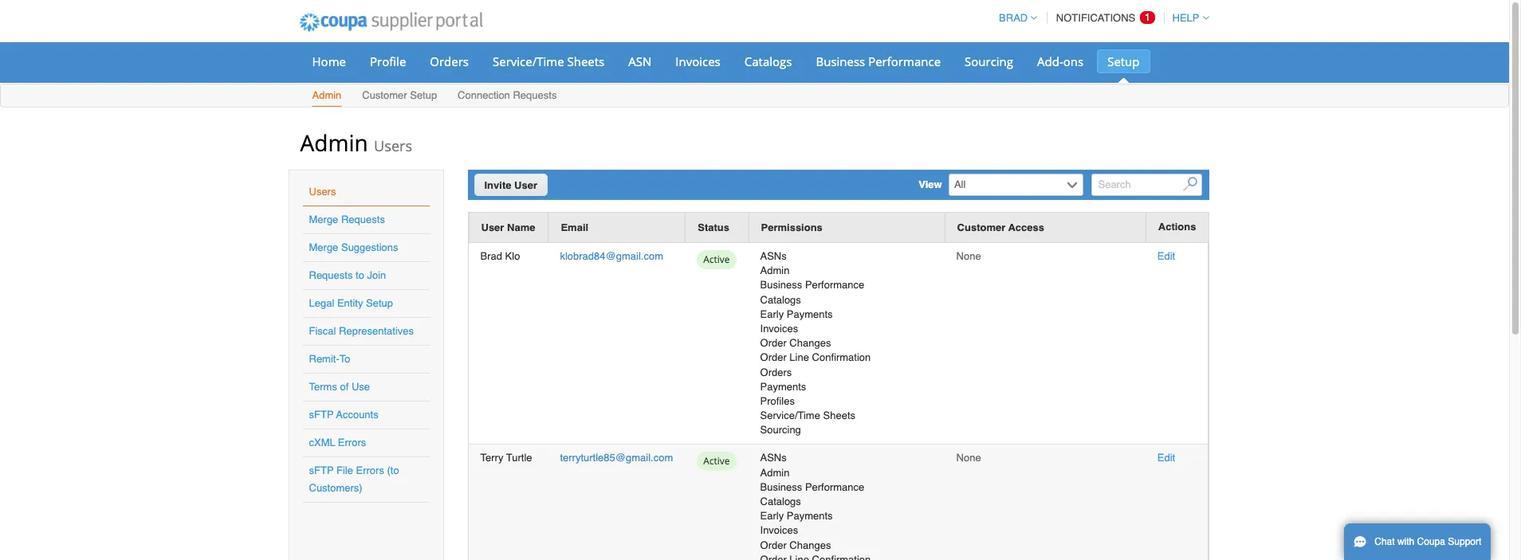 Task type: describe. For each thing, give the bounding box(es) containing it.
to
[[340, 353, 350, 365]]

terryturtle85@gmail.com link
[[560, 453, 673, 464]]

chat with coupa support
[[1375, 537, 1482, 548]]

to
[[356, 270, 364, 281]]

service/time sheets
[[493, 53, 605, 69]]

none for order line confirmation
[[957, 250, 981, 262]]

notifications
[[1056, 12, 1136, 24]]

customers)
[[309, 482, 363, 494]]

asn
[[629, 53, 652, 69]]

1 vertical spatial users
[[309, 186, 336, 198]]

terryturtle85@gmail.com
[[560, 453, 673, 464]]

search image
[[1183, 177, 1198, 192]]

ons
[[1064, 53, 1084, 69]]

cxml errors
[[309, 437, 366, 449]]

remit-to
[[309, 353, 350, 365]]

requests to join
[[309, 270, 386, 281]]

chat with coupa support button
[[1344, 524, 1491, 561]]

brad klo
[[480, 250, 520, 262]]

klobrad84@gmail.com
[[560, 250, 663, 262]]

navigation containing notifications 1
[[992, 2, 1209, 33]]

status
[[698, 222, 730, 234]]

0 vertical spatial setup
[[1108, 53, 1140, 69]]

admin link
[[311, 86, 342, 107]]

merge suggestions
[[309, 242, 398, 254]]

entity
[[337, 297, 363, 309]]

cxml errors link
[[309, 437, 366, 449]]

sftp for sftp accounts
[[309, 409, 334, 421]]

invoices for asns admin business performance catalogs early payments invoices order changes order line confirmation orders payments profiles service/time sheets sourcing
[[760, 323, 798, 335]]

sftp for sftp file errors (to customers)
[[309, 465, 334, 477]]

2 vertical spatial requests
[[309, 270, 353, 281]]

(to
[[387, 465, 399, 477]]

customer for customer access
[[957, 222, 1006, 234]]

add-ons
[[1038, 53, 1084, 69]]

catalogs for asns admin business performance catalogs early payments invoices order changes
[[760, 496, 801, 508]]

terry
[[480, 453, 503, 464]]

line
[[790, 352, 809, 364]]

notifications 1
[[1056, 11, 1151, 24]]

active for klobrad84@gmail.com
[[704, 253, 730, 266]]

errors inside sftp file errors (to customers)
[[356, 465, 384, 477]]

catalogs inside "link"
[[745, 53, 792, 69]]

user name button
[[481, 219, 535, 236]]

coupa supplier portal image
[[288, 2, 494, 42]]

setup link
[[1097, 49, 1150, 73]]

changes for asns admin business performance catalogs early payments invoices order changes
[[790, 540, 831, 551]]

business for asns admin business performance catalogs early payments invoices order changes
[[760, 482, 802, 493]]

asns admin business performance catalogs early payments invoices order changes order line confirmation orders payments profiles service/time sheets sourcing
[[760, 250, 871, 436]]

status button
[[698, 219, 730, 236]]

requests for connection requests
[[513, 89, 557, 101]]

sftp file errors (to customers) link
[[309, 465, 399, 494]]

0 vertical spatial business
[[816, 53, 865, 69]]

order for asns admin business performance catalogs early payments invoices order changes
[[760, 540, 787, 551]]

support
[[1448, 537, 1482, 548]]

help
[[1173, 12, 1200, 24]]

permissions button
[[761, 219, 823, 236]]

merge requests link
[[309, 214, 385, 226]]

merge for merge requests
[[309, 214, 338, 226]]

confirmation
[[812, 352, 871, 364]]

edit for order line confirmation
[[1158, 250, 1176, 262]]

admin inside asns admin business performance catalogs early payments invoices order changes order line confirmation orders payments profiles service/time sheets sourcing
[[760, 265, 790, 277]]

active for terryturtle85@gmail.com
[[704, 455, 730, 468]]

business performance
[[816, 53, 941, 69]]

turtle
[[506, 453, 532, 464]]

merge requests
[[309, 214, 385, 226]]

0 horizontal spatial setup
[[366, 297, 393, 309]]

brad for brad
[[999, 12, 1028, 24]]

file
[[336, 465, 353, 477]]

terms
[[309, 381, 337, 393]]

user inside button
[[481, 222, 504, 234]]

catalogs link
[[734, 49, 803, 73]]

performance for asns admin business performance catalogs early payments invoices order changes
[[805, 482, 865, 493]]

connection
[[458, 89, 510, 101]]

invite
[[484, 179, 512, 191]]

invoices link
[[665, 49, 731, 73]]

0 vertical spatial performance
[[869, 53, 941, 69]]

service/time inside asns admin business performance catalogs early payments invoices order changes order line confirmation orders payments profiles service/time sheets sourcing
[[760, 410, 820, 422]]

remit-to link
[[309, 353, 350, 365]]

requests to join link
[[309, 270, 386, 281]]

users inside "admin users"
[[374, 136, 412, 156]]

business performance link
[[806, 49, 951, 73]]

changes for asns admin business performance catalogs early payments invoices order changes order line confirmation orders payments profiles service/time sheets sourcing
[[790, 337, 831, 349]]

sftp file errors (to customers)
[[309, 465, 399, 494]]

klo
[[505, 250, 520, 262]]

suggestions
[[341, 242, 398, 254]]

profile link
[[360, 49, 417, 73]]

1 vertical spatial payments
[[760, 381, 806, 393]]

terry turtle
[[480, 453, 532, 464]]

sourcing inside sourcing link
[[965, 53, 1014, 69]]

name
[[507, 222, 535, 234]]

fiscal
[[309, 325, 336, 337]]

add-
[[1038, 53, 1064, 69]]

add-ons link
[[1027, 49, 1094, 73]]

customer setup link
[[361, 86, 438, 107]]

orders inside asns admin business performance catalogs early payments invoices order changes order line confirmation orders payments profiles service/time sheets sourcing
[[760, 366, 792, 378]]

brad link
[[992, 12, 1038, 24]]

admin users
[[300, 128, 412, 158]]

0 vertical spatial invoices
[[676, 53, 721, 69]]

join
[[367, 270, 386, 281]]

customer for customer setup
[[362, 89, 407, 101]]

customer setup
[[362, 89, 437, 101]]

sftp accounts
[[309, 409, 379, 421]]

sheets inside asns admin business performance catalogs early payments invoices order changes order line confirmation orders payments profiles service/time sheets sourcing
[[823, 410, 856, 422]]

sheets inside "service/time sheets" link
[[567, 53, 605, 69]]



Task type: vqa. For each thing, say whether or not it's contained in the screenshot.
bottommost Customer
yes



Task type: locate. For each thing, give the bounding box(es) containing it.
orders down line
[[760, 366, 792, 378]]

errors left the (to
[[356, 465, 384, 477]]

0 horizontal spatial sheets
[[567, 53, 605, 69]]

setup down join
[[366, 297, 393, 309]]

2 sftp from the top
[[309, 465, 334, 477]]

sftp up customers)
[[309, 465, 334, 477]]

requests up suggestions
[[341, 214, 385, 226]]

0 vertical spatial sourcing
[[965, 53, 1014, 69]]

changes
[[790, 337, 831, 349], [790, 540, 831, 551]]

admin inside asns admin business performance catalogs early payments invoices order changes
[[760, 467, 790, 479]]

connection requests
[[458, 89, 557, 101]]

sourcing link
[[955, 49, 1024, 73]]

0 vertical spatial user
[[514, 179, 537, 191]]

sourcing down the brad link
[[965, 53, 1014, 69]]

1 active from the top
[[704, 253, 730, 266]]

view
[[919, 179, 942, 191]]

asns for asns admin business performance catalogs early payments invoices order changes order line confirmation orders payments profiles service/time sheets sourcing
[[760, 250, 787, 262]]

invite user
[[484, 179, 537, 191]]

service/time down profiles
[[760, 410, 820, 422]]

1 horizontal spatial sourcing
[[965, 53, 1014, 69]]

coupa
[[1418, 537, 1446, 548]]

1 edit from the top
[[1158, 250, 1176, 262]]

changes inside asns admin business performance catalogs early payments invoices order changes
[[790, 540, 831, 551]]

edit link
[[1158, 250, 1176, 262], [1158, 453, 1176, 464]]

setup down orders link
[[410, 89, 437, 101]]

errors down "accounts"
[[338, 437, 366, 449]]

2 vertical spatial setup
[[366, 297, 393, 309]]

1 vertical spatial asns
[[760, 453, 787, 464]]

chat
[[1375, 537, 1395, 548]]

1 horizontal spatial brad
[[999, 12, 1028, 24]]

home link
[[302, 49, 356, 73]]

0 horizontal spatial orders
[[430, 53, 469, 69]]

actions
[[1159, 221, 1197, 233]]

connection requests link
[[457, 86, 558, 107]]

1 horizontal spatial customer
[[957, 222, 1006, 234]]

0 horizontal spatial user
[[481, 222, 504, 234]]

2 vertical spatial invoices
[[760, 525, 798, 537]]

1
[[1145, 11, 1151, 23]]

business inside asns admin business performance catalogs early payments invoices order changes
[[760, 482, 802, 493]]

performance inside asns admin business performance catalogs early payments invoices order changes order line confirmation orders payments profiles service/time sheets sourcing
[[805, 279, 865, 291]]

0 vertical spatial edit link
[[1158, 250, 1176, 262]]

user name
[[481, 222, 535, 234]]

users
[[374, 136, 412, 156], [309, 186, 336, 198]]

2 active button from the top
[[697, 452, 736, 477]]

home
[[312, 53, 346, 69]]

catalogs inside asns admin business performance catalogs early payments invoices order changes
[[760, 496, 801, 508]]

performance inside asns admin business performance catalogs early payments invoices order changes
[[805, 482, 865, 493]]

sheets down confirmation
[[823, 410, 856, 422]]

errors
[[338, 437, 366, 449], [356, 465, 384, 477]]

1 vertical spatial edit link
[[1158, 453, 1176, 464]]

legal entity setup
[[309, 297, 393, 309]]

email
[[561, 222, 589, 234]]

1 horizontal spatial service/time
[[760, 410, 820, 422]]

early inside asns admin business performance catalogs early payments invoices order changes order line confirmation orders payments profiles service/time sheets sourcing
[[760, 308, 784, 320]]

access
[[1008, 222, 1045, 234]]

0 horizontal spatial customer
[[362, 89, 407, 101]]

service/time sheets link
[[482, 49, 615, 73]]

users down customer setup link
[[374, 136, 412, 156]]

business for asns admin business performance catalogs early payments invoices order changes order line confirmation orders payments profiles service/time sheets sourcing
[[760, 279, 802, 291]]

admin
[[312, 89, 342, 101], [300, 128, 368, 158], [760, 265, 790, 277], [760, 467, 790, 479]]

1 vertical spatial sheets
[[823, 410, 856, 422]]

1 horizontal spatial orders
[[760, 366, 792, 378]]

users up the merge requests link
[[309, 186, 336, 198]]

1 horizontal spatial setup
[[410, 89, 437, 101]]

asns admin business performance catalogs early payments invoices order changes
[[760, 453, 865, 551]]

1 early from the top
[[760, 308, 784, 320]]

1 horizontal spatial users
[[374, 136, 412, 156]]

0 vertical spatial requests
[[513, 89, 557, 101]]

requests
[[513, 89, 557, 101], [341, 214, 385, 226], [309, 270, 353, 281]]

asns
[[760, 250, 787, 262], [760, 453, 787, 464]]

1 sftp from the top
[[309, 409, 334, 421]]

sftp accounts link
[[309, 409, 379, 421]]

1 none from the top
[[957, 250, 981, 262]]

merge down the merge requests link
[[309, 242, 338, 254]]

sftp up 'cxml'
[[309, 409, 334, 421]]

sftp inside sftp file errors (to customers)
[[309, 465, 334, 477]]

2 active from the top
[[704, 455, 730, 468]]

customer
[[362, 89, 407, 101], [957, 222, 1006, 234]]

payments for asns admin business performance catalogs early payments invoices order changes
[[787, 511, 833, 522]]

brad left "klo"
[[480, 250, 502, 262]]

of
[[340, 381, 349, 393]]

0 horizontal spatial users
[[309, 186, 336, 198]]

permissions
[[761, 222, 823, 234]]

2 edit from the top
[[1158, 453, 1176, 464]]

cxml
[[309, 437, 335, 449]]

asns inside asns admin business performance catalogs early payments invoices order changes order line confirmation orders payments profiles service/time sheets sourcing
[[760, 250, 787, 262]]

performance
[[869, 53, 941, 69], [805, 279, 865, 291], [805, 482, 865, 493]]

0 vertical spatial errors
[[338, 437, 366, 449]]

0 vertical spatial early
[[760, 308, 784, 320]]

catalogs inside asns admin business performance catalogs early payments invoices order changes order line confirmation orders payments profiles service/time sheets sourcing
[[760, 294, 801, 306]]

invite user link
[[474, 174, 548, 196]]

brad for brad klo
[[480, 250, 502, 262]]

terms of use
[[309, 381, 370, 393]]

2 order from the top
[[760, 352, 787, 364]]

0 vertical spatial merge
[[309, 214, 338, 226]]

changes inside asns admin business performance catalogs early payments invoices order changes order line confirmation orders payments profiles service/time sheets sourcing
[[790, 337, 831, 349]]

1 vertical spatial errors
[[356, 465, 384, 477]]

active button for terryturtle85@gmail.com
[[697, 452, 736, 477]]

customer access button
[[957, 219, 1045, 236]]

invoices for asns admin business performance catalogs early payments invoices order changes
[[760, 525, 798, 537]]

profile
[[370, 53, 406, 69]]

early for asns admin business performance catalogs early payments invoices order changes
[[760, 511, 784, 522]]

0 vertical spatial edit
[[1158, 250, 1176, 262]]

0 horizontal spatial sourcing
[[760, 424, 801, 436]]

navigation
[[992, 2, 1209, 33]]

1 edit link from the top
[[1158, 250, 1176, 262]]

0 vertical spatial brad
[[999, 12, 1028, 24]]

terms of use link
[[309, 381, 370, 393]]

order inside asns admin business performance catalogs early payments invoices order changes
[[760, 540, 787, 551]]

sourcing down profiles
[[760, 424, 801, 436]]

1 active button from the top
[[697, 250, 736, 274]]

2 horizontal spatial setup
[[1108, 53, 1140, 69]]

View text field
[[950, 175, 1063, 195]]

legal entity setup link
[[309, 297, 393, 309]]

2 edit link from the top
[[1158, 453, 1176, 464]]

1 vertical spatial early
[[760, 511, 784, 522]]

1 horizontal spatial user
[[514, 179, 537, 191]]

1 vertical spatial orders
[[760, 366, 792, 378]]

invoices inside asns admin business performance catalogs early payments invoices order changes order line confirmation orders payments profiles service/time sheets sourcing
[[760, 323, 798, 335]]

users link
[[309, 186, 336, 198]]

1 vertical spatial business
[[760, 279, 802, 291]]

customer inside customer setup link
[[362, 89, 407, 101]]

0 vertical spatial changes
[[790, 337, 831, 349]]

asns inside asns admin business performance catalogs early payments invoices order changes
[[760, 453, 787, 464]]

2 vertical spatial catalogs
[[760, 496, 801, 508]]

2 vertical spatial payments
[[787, 511, 833, 522]]

0 horizontal spatial service/time
[[493, 53, 564, 69]]

brad
[[999, 12, 1028, 24], [480, 250, 502, 262]]

1 merge from the top
[[309, 214, 338, 226]]

brad inside navigation
[[999, 12, 1028, 24]]

edit for asns admin business performance catalogs early payments invoices order changes
[[1158, 453, 1176, 464]]

brad up sourcing link
[[999, 12, 1028, 24]]

sourcing inside asns admin business performance catalogs early payments invoices order changes order line confirmation orders payments profiles service/time sheets sourcing
[[760, 424, 801, 436]]

1 vertical spatial merge
[[309, 242, 338, 254]]

setup down notifications 1
[[1108, 53, 1140, 69]]

0 vertical spatial active
[[704, 253, 730, 266]]

1 vertical spatial catalogs
[[760, 294, 801, 306]]

1 vertical spatial setup
[[410, 89, 437, 101]]

1 vertical spatial order
[[760, 352, 787, 364]]

sourcing
[[965, 53, 1014, 69], [760, 424, 801, 436]]

0 vertical spatial active button
[[697, 250, 736, 274]]

2 early from the top
[[760, 511, 784, 522]]

help link
[[1165, 12, 1209, 24]]

1 vertical spatial edit
[[1158, 453, 1176, 464]]

1 vertical spatial customer
[[957, 222, 1006, 234]]

1 vertical spatial active button
[[697, 452, 736, 477]]

1 vertical spatial invoices
[[760, 323, 798, 335]]

none for asns admin business performance catalogs early payments invoices order changes
[[957, 453, 981, 464]]

edit link for asns admin business performance catalogs early payments invoices order changes
[[1158, 453, 1176, 464]]

2 none from the top
[[957, 453, 981, 464]]

customer left access
[[957, 222, 1006, 234]]

asn link
[[618, 49, 662, 73]]

representatives
[[339, 325, 414, 337]]

1 vertical spatial service/time
[[760, 410, 820, 422]]

performance for asns admin business performance catalogs early payments invoices order changes order line confirmation orders payments profiles service/time sheets sourcing
[[805, 279, 865, 291]]

3 order from the top
[[760, 540, 787, 551]]

requests for merge requests
[[341, 214, 385, 226]]

0 vertical spatial service/time
[[493, 53, 564, 69]]

with
[[1398, 537, 1415, 548]]

customer down profile link
[[362, 89, 407, 101]]

1 vertical spatial performance
[[805, 279, 865, 291]]

0 vertical spatial users
[[374, 136, 412, 156]]

orders inside orders link
[[430, 53, 469, 69]]

2 asns from the top
[[760, 453, 787, 464]]

active
[[704, 253, 730, 266], [704, 455, 730, 468]]

1 order from the top
[[760, 337, 787, 349]]

asns down permissions button at the top right
[[760, 250, 787, 262]]

payments for asns admin business performance catalogs early payments invoices order changes order line confirmation orders payments profiles service/time sheets sourcing
[[787, 308, 833, 320]]

customer access
[[957, 222, 1045, 234]]

0 vertical spatial asns
[[760, 250, 787, 262]]

early
[[760, 308, 784, 320], [760, 511, 784, 522]]

business inside asns admin business performance catalogs early payments invoices order changes order line confirmation orders payments profiles service/time sheets sourcing
[[760, 279, 802, 291]]

0 horizontal spatial brad
[[480, 250, 502, 262]]

orders link
[[420, 49, 479, 73]]

service/time
[[493, 53, 564, 69], [760, 410, 820, 422]]

active button
[[697, 250, 736, 274], [697, 452, 736, 477]]

edit link for order line confirmation
[[1158, 250, 1176, 262]]

early for asns admin business performance catalogs early payments invoices order changes order line confirmation orders payments profiles service/time sheets sourcing
[[760, 308, 784, 320]]

customer inside "customer access" button
[[957, 222, 1006, 234]]

setup
[[1108, 53, 1140, 69], [410, 89, 437, 101], [366, 297, 393, 309]]

service/time up connection requests
[[493, 53, 564, 69]]

admin down the home
[[312, 89, 342, 101]]

Search text field
[[1091, 174, 1203, 196]]

2 vertical spatial performance
[[805, 482, 865, 493]]

0 vertical spatial order
[[760, 337, 787, 349]]

0 vertical spatial orders
[[430, 53, 469, 69]]

orders
[[430, 53, 469, 69], [760, 366, 792, 378]]

catalogs for asns admin business performance catalogs early payments invoices order changes order line confirmation orders payments profiles service/time sheets sourcing
[[760, 294, 801, 306]]

2 merge from the top
[[309, 242, 338, 254]]

1 vertical spatial none
[[957, 453, 981, 464]]

legal
[[309, 297, 334, 309]]

1 vertical spatial sourcing
[[760, 424, 801, 436]]

1 vertical spatial changes
[[790, 540, 831, 551]]

0 vertical spatial sheets
[[567, 53, 605, 69]]

user left name
[[481, 222, 504, 234]]

fiscal representatives link
[[309, 325, 414, 337]]

merge
[[309, 214, 338, 226], [309, 242, 338, 254]]

1 vertical spatial brad
[[480, 250, 502, 262]]

invoices inside asns admin business performance catalogs early payments invoices order changes
[[760, 525, 798, 537]]

2 vertical spatial business
[[760, 482, 802, 493]]

email button
[[561, 219, 589, 236]]

klobrad84@gmail.com link
[[560, 250, 663, 262]]

order for asns admin business performance catalogs early payments invoices order changes order line confirmation orders payments profiles service/time sheets sourcing
[[760, 337, 787, 349]]

0 vertical spatial catalogs
[[745, 53, 792, 69]]

sftp
[[309, 409, 334, 421], [309, 465, 334, 477]]

0 vertical spatial sftp
[[309, 409, 334, 421]]

edit
[[1158, 250, 1176, 262], [1158, 453, 1176, 464]]

1 asns from the top
[[760, 250, 787, 262]]

asns down profiles
[[760, 453, 787, 464]]

1 vertical spatial user
[[481, 222, 504, 234]]

asns for asns admin business performance catalogs early payments invoices order changes
[[760, 453, 787, 464]]

1 vertical spatial sftp
[[309, 465, 334, 477]]

1 changes from the top
[[790, 337, 831, 349]]

use
[[352, 381, 370, 393]]

0 vertical spatial customer
[[362, 89, 407, 101]]

admin down admin link
[[300, 128, 368, 158]]

2 changes from the top
[[790, 540, 831, 551]]

admin down permissions button at the top right
[[760, 265, 790, 277]]

payments
[[787, 308, 833, 320], [760, 381, 806, 393], [787, 511, 833, 522]]

fiscal representatives
[[309, 325, 414, 337]]

none
[[957, 250, 981, 262], [957, 453, 981, 464]]

merge down users link
[[309, 214, 338, 226]]

accounts
[[336, 409, 379, 421]]

sheets left asn
[[567, 53, 605, 69]]

2 vertical spatial order
[[760, 540, 787, 551]]

1 vertical spatial active
[[704, 455, 730, 468]]

remit-
[[309, 353, 340, 365]]

merge for merge suggestions
[[309, 242, 338, 254]]

active button for klobrad84@gmail.com
[[697, 250, 736, 274]]

merge suggestions link
[[309, 242, 398, 254]]

orders up connection
[[430, 53, 469, 69]]

early inside asns admin business performance catalogs early payments invoices order changes
[[760, 511, 784, 522]]

1 horizontal spatial sheets
[[823, 410, 856, 422]]

requests left the "to"
[[309, 270, 353, 281]]

1 vertical spatial requests
[[341, 214, 385, 226]]

admin down profiles
[[760, 467, 790, 479]]

0 vertical spatial payments
[[787, 308, 833, 320]]

user right the invite
[[514, 179, 537, 191]]

payments inside asns admin business performance catalogs early payments invoices order changes
[[787, 511, 833, 522]]

requests down service/time sheets
[[513, 89, 557, 101]]

0 vertical spatial none
[[957, 250, 981, 262]]

catalogs
[[745, 53, 792, 69], [760, 294, 801, 306], [760, 496, 801, 508]]



